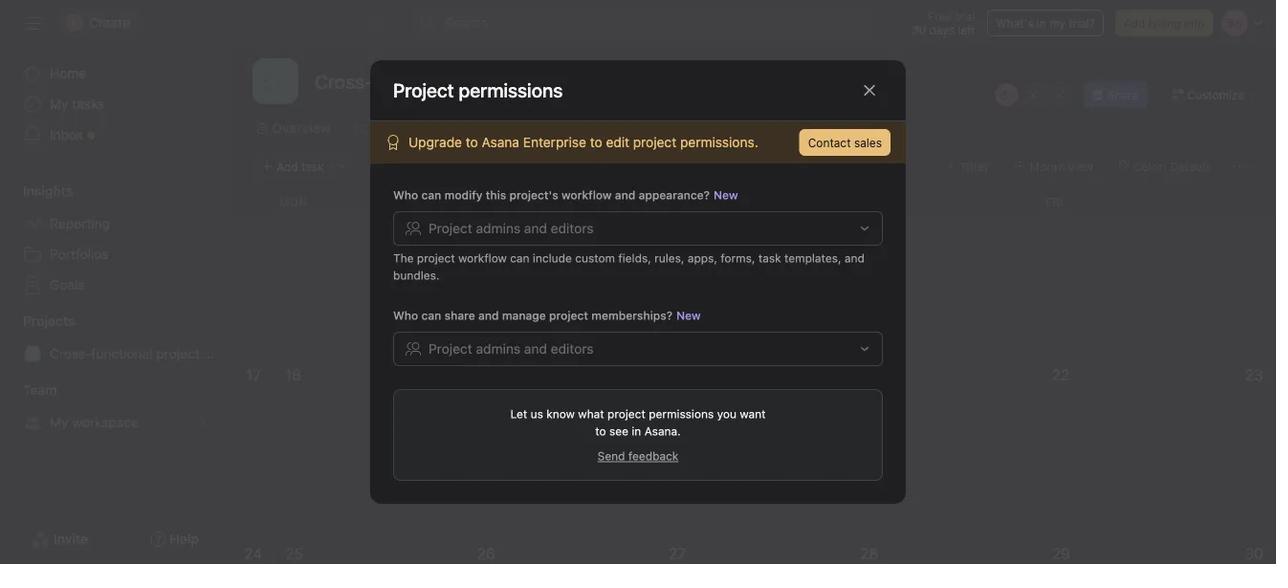 Task type: locate. For each thing, give the bounding box(es) containing it.
share inside button
[[1108, 88, 1139, 101]]

24
[[244, 545, 263, 563]]

2 vertical spatial can
[[422, 309, 441, 322]]

1 horizontal spatial add
[[406, 209, 430, 224]]

2 admins from the top
[[476, 341, 521, 357]]

project up 'workflow'
[[722, 104, 760, 118]]

want
[[740, 408, 766, 421]]

0 vertical spatial in
[[1037, 16, 1047, 30]]

1 horizontal spatial invite button
[[825, 199, 883, 233]]

2 vertical spatial add
[[406, 209, 430, 224]]

board
[[430, 120, 468, 136]]

my down team
[[50, 415, 68, 431]]

workspace inside my workspace and task collaborators membership by request
[[458, 381, 524, 397]]

invite button
[[825, 199, 883, 233], [18, 522, 101, 557]]

edit
[[606, 134, 630, 150]]

permissions up the asana.
[[649, 408, 714, 421]]

0 horizontal spatial in
[[632, 425, 641, 438]]

can inside the project workflow can include custom fields, rules, apps, forms, task templates, and bundles.
[[510, 252, 530, 265]]

in inside button
[[1037, 16, 1047, 30]]

who can share and manage project memberships? new
[[393, 309, 701, 322]]

functional up teams element
[[91, 346, 153, 362]]

0 vertical spatial can
[[422, 189, 441, 202]]

1 horizontal spatial in
[[1037, 16, 1047, 30]]

1 project admins and editors button from the top
[[393, 212, 883, 246]]

0 horizontal spatial functional
[[91, 346, 153, 362]]

task up know
[[554, 381, 580, 397]]

projects
[[23, 313, 75, 329]]

previous month image
[[455, 159, 470, 174]]

share for share cross-functional project plan
[[393, 99, 443, 121]]

request
[[522, 401, 563, 415]]

the
[[393, 252, 414, 265]]

project admins and editors down this
[[429, 221, 594, 236]]

my inside my workspace and task collaborators membership by request
[[435, 381, 454, 397]]

september 2023
[[514, 155, 656, 177]]

1 horizontal spatial 30
[[1245, 545, 1264, 563]]

project inside "let us know what project permissions you want to see in asana."
[[608, 408, 646, 421]]

can left share
[[422, 309, 441, 322]]

insights button
[[0, 182, 73, 201]]

project right manage
[[549, 309, 588, 322]]

project up bundles.
[[417, 252, 455, 265]]

1 horizontal spatial workspace
[[458, 381, 524, 397]]

2 vertical spatial my
[[50, 415, 68, 431]]

goals
[[50, 277, 85, 293]]

inbox
[[50, 127, 83, 143]]

project down modify
[[429, 221, 472, 236]]

upgrade
[[409, 134, 462, 150]]

project permissions image
[[824, 102, 839, 118]]

you
[[717, 408, 737, 421]]

29
[[1052, 545, 1070, 563]]

0 vertical spatial cross-
[[448, 99, 506, 121]]

insights
[[23, 183, 73, 199]]

my tasks
[[50, 96, 105, 112]]

add for add task
[[277, 160, 298, 173]]

1 project admins and editors from the top
[[429, 221, 594, 236]]

2 horizontal spatial invite
[[837, 208, 871, 223]]

shared
[[429, 298, 472, 313]]

2 horizontal spatial task
[[759, 252, 781, 265]]

project admins and editors for manage
[[429, 341, 594, 357]]

2 project admins and editors button from the top
[[393, 332, 883, 367]]

can left "include"
[[510, 252, 530, 265]]

my for my workspace and task collaborators membership by request
[[435, 381, 454, 397]]

my for my workspace
[[50, 415, 68, 431]]

hide sidebar image
[[25, 15, 40, 31]]

0 vertical spatial add
[[1124, 16, 1146, 30]]

what's
[[996, 16, 1034, 30]]

by left us
[[506, 401, 519, 415]]

project admins and editors button for memberships?
[[393, 332, 883, 367]]

0 vertical spatial project admins and editors button
[[393, 212, 883, 246]]

project admins and editors button down memberships?
[[393, 332, 883, 367]]

who down bundles.
[[393, 309, 418, 322]]

admins down "tue"
[[476, 221, 521, 236]]

list image
[[264, 70, 287, 93]]

portfolios
[[50, 246, 109, 262]]

task inside "button"
[[301, 160, 324, 173]]

0 horizontal spatial add
[[277, 160, 298, 173]]

project
[[722, 104, 760, 118], [429, 221, 472, 236], [429, 341, 472, 357]]

to up previous month image
[[466, 134, 478, 150]]

1 vertical spatial by
[[506, 401, 519, 415]]

0 vertical spatial admins
[[476, 221, 521, 236]]

editors
[[551, 221, 594, 236], [551, 341, 594, 357]]

task inside the project workflow can include custom fields, rules, apps, forms, task templates, and bundles.
[[759, 252, 781, 265]]

0 horizontal spatial task
[[301, 160, 324, 173]]

add for add members by name or email…
[[406, 209, 430, 224]]

1 vertical spatial workspace
[[72, 415, 139, 431]]

project admins and editors button
[[393, 212, 883, 246], [393, 332, 883, 367]]

share inside dialog
[[393, 99, 443, 121]]

0 horizontal spatial permissions
[[649, 408, 714, 421]]

project's
[[510, 189, 559, 202]]

my left tasks
[[50, 96, 68, 112]]

0 horizontal spatial new
[[677, 309, 701, 322]]

editors down who can modify this project's workflow and appearance? new on the top
[[551, 221, 594, 236]]

and inside my workspace and task collaborators membership by request
[[528, 381, 551, 397]]

permissions.
[[680, 134, 758, 150]]

cross- inside share cross-functional project plan dialog
[[448, 99, 506, 121]]

share down add billing info
[[1108, 88, 1139, 101]]

editors down who can share and manage project memberships? new
[[551, 341, 594, 357]]

by inside my workspace and task collaborators membership by request
[[506, 401, 519, 415]]

1 vertical spatial invite button
[[18, 522, 101, 557]]

1 horizontal spatial permissions
[[763, 104, 828, 118]]

1 vertical spatial my
[[435, 381, 454, 397]]

list
[[369, 120, 392, 136]]

project up see
[[608, 408, 646, 421]]

cross- up asana at the left top of page
[[448, 99, 506, 121]]

functional inside projects element
[[91, 346, 153, 362]]

my workspace
[[50, 415, 139, 431]]

reporting link
[[11, 209, 218, 239]]

task down 'overview'
[[301, 160, 324, 173]]

modify
[[445, 189, 483, 202]]

bo
[[1000, 88, 1014, 101]]

0 horizontal spatial workspace
[[72, 415, 139, 431]]

and right templates,
[[845, 252, 865, 265]]

bundles.
[[393, 269, 440, 282]]

projects button
[[0, 312, 75, 331]]

0 vertical spatial editors
[[551, 221, 594, 236]]

2 horizontal spatial add
[[1124, 16, 1146, 30]]

membership
[[435, 401, 502, 415]]

1 editors from the top
[[551, 221, 594, 236]]

project down share
[[429, 341, 472, 357]]

memberships?
[[592, 309, 673, 322]]

inbox link
[[11, 120, 218, 150]]

workspace down cross-functional project plan link
[[72, 415, 139, 431]]

1 vertical spatial can
[[510, 252, 530, 265]]

2 who from the top
[[393, 309, 418, 322]]

add inside "button"
[[277, 160, 298, 173]]

billing
[[1149, 16, 1181, 30]]

0 vertical spatial who
[[393, 189, 418, 202]]

days
[[930, 23, 955, 36]]

1 vertical spatial editors
[[551, 341, 594, 357]]

in right see
[[632, 425, 641, 438]]

1 vertical spatial in
[[632, 425, 641, 438]]

workflow link
[[701, 118, 776, 139]]

project permissions dialog
[[370, 60, 906, 504]]

workspace inside "link"
[[72, 415, 139, 431]]

send
[[598, 450, 625, 463]]

my
[[50, 96, 68, 112], [435, 381, 454, 397], [50, 415, 68, 431]]

0 vertical spatial invite
[[393, 165, 432, 183]]

cross- inside cross-functional project plan link
[[50, 346, 91, 362]]

add up the
[[406, 209, 430, 224]]

task right forms,
[[759, 252, 781, 265]]

with
[[476, 298, 502, 313]]

cross- down projects
[[50, 346, 91, 362]]

0 vertical spatial project admins and editors
[[429, 221, 594, 236]]

1 vertical spatial project admins and editors
[[429, 341, 594, 357]]

1 horizontal spatial workflow
[[562, 189, 612, 202]]

admins up 19
[[476, 341, 521, 357]]

manage
[[502, 309, 546, 322]]

0 horizontal spatial invite
[[54, 532, 88, 547]]

0 vertical spatial workflow
[[562, 189, 612, 202]]

and up request
[[528, 381, 551, 397]]

my up membership
[[435, 381, 454, 397]]

calendar
[[598, 120, 655, 136]]

my inside "link"
[[50, 415, 68, 431]]

editors for workflow
[[551, 221, 594, 236]]

1 vertical spatial admins
[[476, 341, 521, 357]]

can down invite with email
[[422, 189, 441, 202]]

who for who can modify this project's workflow and appearance? new
[[393, 189, 418, 202]]

to inside "let us know what project permissions you want to see in asana."
[[595, 425, 606, 438]]

cross-
[[448, 99, 506, 121], [50, 346, 91, 362]]

new right wed at the top of the page
[[714, 189, 738, 202]]

manage notifications
[[747, 349, 875, 364]]

new right memberships?
[[677, 309, 701, 322]]

shared with my workspace
[[429, 298, 594, 313]]

0 horizontal spatial cross-
[[50, 346, 91, 362]]

2 project admins and editors from the top
[[429, 341, 594, 357]]

1 horizontal spatial task
[[554, 381, 580, 397]]

to left see
[[595, 425, 606, 438]]

0 vertical spatial by
[[495, 209, 510, 224]]

1 vertical spatial workflow
[[458, 252, 507, 265]]

1 horizontal spatial invite
[[393, 165, 432, 183]]

let
[[510, 408, 527, 421]]

1 vertical spatial functional
[[91, 346, 153, 362]]

today button
[[392, 153, 442, 180]]

0 horizontal spatial share
[[393, 99, 443, 121]]

insights element
[[0, 174, 230, 304]]

who down today
[[393, 189, 418, 202]]

0 vertical spatial invite button
[[825, 199, 883, 233]]

1 horizontal spatial functional
[[506, 99, 592, 121]]

2 vertical spatial task
[[554, 381, 580, 397]]

include
[[533, 252, 572, 265]]

functional up the 'enterprise'
[[506, 99, 592, 121]]

plan
[[203, 346, 229, 362]]

add members by name or email… button
[[393, 199, 817, 233]]

20
[[669, 366, 687, 384]]

members
[[434, 209, 492, 224]]

this
[[486, 189, 506, 202]]

1 horizontal spatial new
[[714, 189, 738, 202]]

overview link
[[256, 118, 331, 139]]

0 horizontal spatial workflow
[[458, 252, 507, 265]]

close this dialog image
[[862, 83, 877, 98]]

2 editors from the top
[[551, 341, 594, 357]]

home link
[[11, 58, 218, 89]]

the project workflow can include custom fields, rules, apps, forms, task templates, and bundles.
[[393, 252, 865, 282]]

1 vertical spatial project
[[429, 221, 472, 236]]

workflow inside the project workflow can include custom fields, rules, apps, forms, task templates, and bundles.
[[458, 252, 507, 265]]

2 vertical spatial invite
[[54, 532, 88, 547]]

1 vertical spatial permissions
[[649, 408, 714, 421]]

0 vertical spatial functional
[[506, 99, 592, 121]]

permissions up "contact"
[[763, 104, 828, 118]]

my
[[1050, 16, 1066, 30]]

sales
[[854, 136, 882, 149]]

add up mon
[[277, 160, 298, 173]]

23
[[1245, 366, 1263, 384]]

0 vertical spatial task
[[301, 160, 324, 173]]

share cross-functional project plan
[[393, 99, 698, 121]]

add left billing
[[1124, 16, 1146, 30]]

1 admins from the top
[[476, 221, 521, 236]]

1 who from the top
[[393, 189, 418, 202]]

my workspace
[[505, 298, 594, 313]]

21
[[860, 366, 876, 384]]

0 horizontal spatial 30
[[912, 23, 926, 36]]

2 vertical spatial project
[[429, 341, 472, 357]]

0 horizontal spatial invite button
[[18, 522, 101, 557]]

workflow
[[562, 189, 612, 202], [458, 252, 507, 265]]

None text field
[[310, 64, 570, 99]]

1 vertical spatial add
[[277, 160, 298, 173]]

can
[[422, 189, 441, 202], [510, 252, 530, 265], [422, 309, 441, 322]]

project admins and editors down manage
[[429, 341, 594, 357]]

global element
[[0, 47, 230, 162]]

apps,
[[688, 252, 718, 265]]

my inside global element
[[50, 96, 68, 112]]

or
[[552, 209, 564, 224]]

can for modify
[[422, 189, 441, 202]]

add inside share cross-functional project plan dialog
[[406, 209, 430, 224]]

by
[[495, 209, 510, 224], [506, 401, 519, 415]]

1 vertical spatial invite
[[837, 208, 871, 223]]

by down this
[[495, 209, 510, 224]]

trial
[[955, 10, 976, 23]]

1 horizontal spatial share
[[1108, 88, 1139, 101]]

in left my
[[1037, 16, 1047, 30]]

project admins and editors button up fields,
[[393, 212, 883, 246]]

share up upgrade
[[393, 99, 443, 121]]

workflow up email… at the left
[[562, 189, 612, 202]]

project
[[633, 134, 677, 150], [417, 252, 455, 265], [549, 309, 588, 322], [156, 346, 200, 362], [608, 408, 646, 421]]

contact sales
[[808, 136, 882, 149]]

0 vertical spatial project
[[722, 104, 760, 118]]

search
[[445, 15, 488, 31]]

0 vertical spatial workspace
[[458, 381, 524, 397]]

1 vertical spatial who
[[393, 309, 418, 322]]

reporting
[[50, 216, 110, 232]]

0 vertical spatial 30
[[912, 23, 926, 36]]

1 vertical spatial cross-
[[50, 346, 91, 362]]

add task button
[[253, 153, 333, 180]]

1 horizontal spatial cross-
[[448, 99, 506, 121]]

workspace
[[458, 381, 524, 397], [72, 415, 139, 431]]

invite button inside share cross-functional project plan dialog
[[825, 199, 883, 233]]

0 vertical spatial my
[[50, 96, 68, 112]]

workspace up membership
[[458, 381, 524, 397]]

1 vertical spatial task
[[759, 252, 781, 265]]

1 vertical spatial project admins and editors button
[[393, 332, 883, 367]]

workflow down members
[[458, 252, 507, 265]]



Task type: describe. For each thing, give the bounding box(es) containing it.
tasks
[[72, 96, 105, 112]]

asana.
[[645, 425, 681, 438]]

project for who can modify this project's workflow and appearance? new
[[429, 221, 472, 236]]

home
[[50, 66, 86, 81]]

and inside the project workflow can include custom fields, rules, apps, forms, task templates, and bundles.
[[845, 252, 865, 265]]

cross-functional project plan link
[[11, 339, 229, 369]]

share button
[[1084, 81, 1147, 108]]

today
[[401, 160, 433, 173]]

notifications
[[799, 349, 875, 364]]

share cross-functional project plan dialog
[[370, 80, 906, 485]]

feedback
[[629, 450, 679, 463]]

project inside the project workflow can include custom fields, rules, apps, forms, task templates, and bundles.
[[417, 252, 455, 265]]

see
[[609, 425, 629, 438]]

and down 2023
[[615, 189, 636, 202]]

goals link
[[11, 270, 218, 300]]

custom
[[575, 252, 615, 265]]

know
[[547, 408, 575, 421]]

admins for this
[[476, 221, 521, 236]]

22
[[1052, 366, 1070, 384]]

free
[[928, 10, 952, 23]]

task inside my workspace and task collaborators membership by request
[[554, 381, 580, 397]]

functional inside dialog
[[506, 99, 592, 121]]

search button
[[412, 8, 872, 38]]

project admins and editors button for and
[[393, 212, 883, 246]]

projects element
[[0, 304, 230, 373]]

what's in my trial? button
[[987, 10, 1104, 36]]

workspace for my workspace
[[72, 415, 139, 431]]

workflow
[[716, 120, 776, 136]]

26
[[477, 545, 495, 563]]

contact
[[808, 136, 851, 149]]

share for share
[[1108, 88, 1139, 101]]

1 vertical spatial 30
[[1245, 545, 1264, 563]]

30 inside free trial 30 days left
[[912, 23, 926, 36]]

september
[[514, 155, 607, 177]]

1 vertical spatial new
[[677, 309, 701, 322]]

shared with my workspace option group
[[393, 280, 883, 332]]

to left edit
[[590, 134, 602, 150]]

who can modify this project's workflow and appearance? new
[[393, 189, 738, 202]]

collaborators
[[584, 381, 665, 397]]

send feedback
[[598, 450, 679, 463]]

what's in my trial?
[[996, 16, 1096, 30]]

my workspace link
[[11, 408, 218, 438]]

bo button
[[996, 83, 1019, 106]]

usersicon image
[[401, 390, 416, 405]]

portfolios link
[[11, 239, 218, 270]]

email…
[[568, 209, 611, 224]]

project admins and editors for project's
[[429, 221, 594, 236]]

free trial 30 days left
[[912, 10, 976, 36]]

members (1)
[[393, 347, 483, 366]]

cross-functional project plan
[[50, 346, 229, 362]]

what
[[578, 408, 604, 421]]

upgrade to asana enterprise to edit project permissions.
[[409, 134, 758, 150]]

rules,
[[655, 252, 685, 265]]

contact sales button
[[800, 129, 891, 156]]

25
[[285, 545, 303, 563]]

trial?
[[1069, 16, 1096, 30]]

board link
[[415, 118, 468, 139]]

next month image
[[486, 159, 501, 174]]

close this dialog image
[[862, 102, 877, 118]]

editors for project
[[551, 341, 594, 357]]

project permissions
[[393, 79, 563, 101]]

project up 2023
[[633, 134, 677, 150]]

search list box
[[412, 8, 872, 38]]

can for share
[[422, 309, 441, 322]]

project permissions
[[722, 104, 828, 118]]

project for who can share and manage project memberships? new
[[429, 341, 472, 357]]

admins for and
[[476, 341, 521, 357]]

27
[[669, 545, 686, 563]]

2023
[[612, 155, 656, 177]]

my tasks link
[[11, 89, 218, 120]]

and down who can share and manage project memberships? new
[[524, 341, 547, 357]]

info
[[1184, 16, 1205, 30]]

permissions inside "let us know what project permissions you want to see in asana."
[[649, 408, 714, 421]]

let us know what project permissions you want to see in asana.
[[510, 408, 766, 438]]

0 vertical spatial new
[[714, 189, 738, 202]]

and left or
[[524, 221, 547, 236]]

0 vertical spatial permissions
[[763, 104, 828, 118]]

b0bth3builder2k23@gmail.com
[[435, 449, 606, 463]]

28
[[860, 545, 879, 563]]

my workspace and task collaborators membership by request
[[435, 381, 665, 415]]

us
[[531, 408, 543, 421]]

with email
[[436, 165, 508, 183]]

timeline
[[506, 120, 560, 136]]

manage
[[747, 349, 796, 364]]

list link
[[354, 118, 392, 139]]

18
[[285, 366, 301, 384]]

who for who can share and manage project memberships? new
[[393, 309, 418, 322]]

by inside button
[[495, 209, 510, 224]]

left
[[958, 23, 976, 36]]

enterprise
[[523, 134, 586, 150]]

add members by name or email…
[[406, 209, 611, 224]]

teams element
[[0, 373, 230, 442]]

send feedback link
[[598, 448, 679, 465]]

19
[[477, 366, 493, 384]]

manage notifications button
[[747, 349, 883, 364]]

17
[[246, 366, 261, 384]]

in inside "let us know what project permissions you want to see in asana."
[[632, 425, 641, 438]]

fields,
[[618, 252, 651, 265]]

my for my tasks
[[50, 96, 68, 112]]

project left plan
[[156, 346, 200, 362]]

team button
[[0, 381, 57, 400]]

mon
[[279, 195, 307, 209]]

invite with email
[[393, 165, 508, 183]]

overview
[[272, 120, 331, 136]]

workspace for my workspace and task collaborators membership by request
[[458, 381, 524, 397]]

add for add billing info
[[1124, 16, 1146, 30]]

forms,
[[721, 252, 755, 265]]

and right share
[[478, 309, 499, 322]]



Task type: vqa. For each thing, say whether or not it's contained in the screenshot.
'Tags For Remember To Add Discussion Topics For The Next Meeting' cell associated with Ruby Anderson
no



